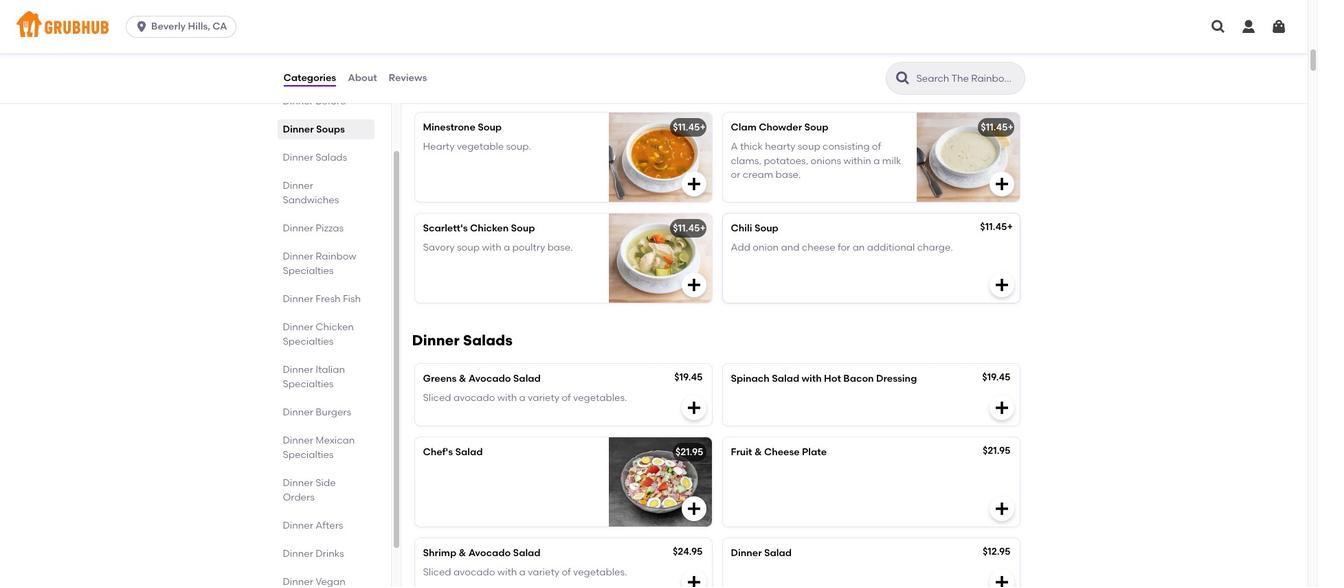 Task type: locate. For each thing, give the bounding box(es) containing it.
dinner salad
[[731, 548, 792, 560]]

$21.95
[[983, 446, 1011, 457], [676, 447, 704, 459]]

base. down potatoes,
[[776, 169, 801, 181]]

dinner left drinks
[[283, 549, 314, 560]]

variety down greens & avocado salad
[[528, 393, 560, 405]]

chicken inside dinner chicken specialties
[[316, 322, 354, 334]]

specialties up 'italian' on the bottom of the page
[[283, 336, 334, 348]]

onion
[[753, 242, 779, 254]]

vegetable
[[457, 141, 504, 153]]

specialties inside the dinner italian specialties
[[283, 379, 334, 391]]

a inside a thick hearty soup consisting of clams, potatoes, onions within a milk or cream base.
[[874, 155, 881, 167]]

categories
[[284, 72, 336, 84]]

avocado down shrimp & avocado salad at the left bottom of page
[[454, 568, 495, 579]]

$12.95
[[983, 547, 1011, 558]]

reviews
[[389, 72, 427, 84]]

& right 'fruit'
[[755, 447, 762, 459]]

0 horizontal spatial base.
[[548, 242, 573, 254]]

1 vertical spatial chicken
[[316, 322, 354, 334]]

1 horizontal spatial soups
[[463, 80, 507, 98]]

salads
[[316, 152, 347, 164], [463, 332, 513, 349]]

$11.45 +
[[673, 122, 706, 133], [982, 122, 1014, 133], [981, 221, 1014, 233], [673, 223, 706, 235]]

dinner down dinner fresh fish
[[283, 322, 314, 334]]

dinner down dinner pizzas
[[283, 251, 314, 263]]

soups down before
[[316, 124, 345, 135]]

2 sliced from the top
[[423, 568, 451, 579]]

0 vertical spatial dinner soups
[[412, 80, 507, 98]]

1 horizontal spatial $19.45
[[983, 372, 1011, 384]]

avocado for shrimp
[[469, 548, 511, 560]]

avocado down greens & avocado salad
[[454, 393, 495, 405]]

vegetables.
[[574, 393, 628, 405], [574, 568, 628, 579]]

1 sliced from the top
[[423, 393, 451, 405]]

$11.45
[[673, 122, 700, 133], [982, 122, 1008, 133], [981, 221, 1008, 233], [673, 223, 700, 235]]

variety
[[528, 393, 560, 405], [528, 568, 560, 579]]

sandwiches
[[283, 195, 339, 206]]

greens & avocado salad
[[423, 373, 541, 385]]

0 vertical spatial sliced avocado with a variety of vegetables.
[[423, 393, 628, 405]]

a down shrimp & avocado salad at the left bottom of page
[[520, 568, 526, 579]]

of inside a thick hearty soup consisting of clams, potatoes, onions within a milk or cream base.
[[873, 141, 882, 153]]

1 horizontal spatial base.
[[776, 169, 801, 181]]

0 horizontal spatial soup
[[457, 242, 480, 254]]

1 vegetables. from the top
[[574, 393, 628, 405]]

& for fruit
[[755, 447, 762, 459]]

0 vertical spatial vegetables.
[[574, 393, 628, 405]]

salad for dinner salad
[[765, 548, 792, 560]]

$19.45
[[675, 372, 703, 384], [983, 372, 1011, 384]]

dinner soups up minestrone soup
[[412, 80, 507, 98]]

variety down shrimp & avocado salad at the left bottom of page
[[528, 568, 560, 579]]

1 vertical spatial avocado
[[454, 568, 495, 579]]

specialties for chicken
[[283, 336, 334, 348]]

shrimp
[[423, 548, 457, 560]]

reviews button
[[388, 54, 428, 103]]

1 avocado from the top
[[469, 373, 511, 385]]

ca
[[213, 21, 227, 32]]

base. right poultry
[[548, 242, 573, 254]]

and
[[782, 242, 800, 254]]

0 vertical spatial variety
[[528, 393, 560, 405]]

svg image for greens & avocado salad
[[686, 400, 702, 417]]

svg image
[[135, 20, 149, 34], [686, 176, 702, 193], [686, 277, 702, 294], [686, 400, 702, 417], [686, 575, 702, 588], [994, 575, 1011, 588]]

2 vertical spatial &
[[459, 548, 466, 560]]

rainbow
[[316, 251, 357, 263]]

sliced avocado with a variety of vegetables. down greens & avocado salad
[[423, 393, 628, 405]]

&
[[459, 373, 467, 385], [755, 447, 762, 459], [459, 548, 466, 560]]

0 horizontal spatial dinner soups
[[283, 124, 345, 135]]

$11.45 for hearty vegetable soup.
[[673, 122, 700, 133]]

2 vertical spatial of
[[562, 568, 571, 579]]

1 horizontal spatial soup
[[798, 141, 821, 153]]

a
[[874, 155, 881, 167], [504, 242, 510, 254], [520, 393, 526, 405], [520, 568, 526, 579]]

chef's salad image
[[609, 438, 712, 527]]

avocado
[[454, 393, 495, 405], [454, 568, 495, 579]]

0 horizontal spatial $19.45
[[675, 372, 703, 384]]

burgers
[[316, 407, 351, 419]]

dinner up "greens"
[[412, 332, 460, 349]]

dinner up sandwiches
[[283, 180, 314, 192]]

fruit
[[731, 447, 753, 459]]

& right shrimp
[[459, 548, 466, 560]]

dinner italian specialties
[[283, 364, 345, 391]]

charge.
[[918, 242, 954, 254]]

soup down scarlett's chicken soup
[[457, 242, 480, 254]]

dinner salads up greens & avocado salad
[[412, 332, 513, 349]]

1 sliced avocado with a variety of vegetables. from the top
[[423, 393, 628, 405]]

1 vertical spatial soups
[[316, 124, 345, 135]]

dinner side orders
[[283, 478, 336, 504]]

sliced avocado with a variety of vegetables.
[[423, 393, 628, 405], [423, 568, 628, 579]]

0 horizontal spatial salads
[[316, 152, 347, 164]]

1 vertical spatial sliced
[[423, 568, 451, 579]]

chicken down fresh
[[316, 322, 354, 334]]

beverly
[[151, 21, 186, 32]]

+
[[700, 122, 706, 133], [1008, 122, 1014, 133], [1008, 221, 1014, 233], [700, 223, 706, 235]]

dinner sandwiches
[[283, 180, 339, 206]]

2 vegetables. from the top
[[574, 568, 628, 579]]

dinner down "dinner burgers"
[[283, 435, 314, 447]]

avocado right "greens"
[[469, 373, 511, 385]]

dinner mexican specialties
[[283, 435, 355, 461]]

1 vertical spatial avocado
[[469, 548, 511, 560]]

with down shrimp & avocado salad at the left bottom of page
[[498, 568, 517, 579]]

svg image
[[1211, 19, 1227, 35], [1241, 19, 1258, 35], [1272, 19, 1288, 35], [994, 176, 1011, 193], [994, 277, 1011, 294], [994, 400, 1011, 417], [686, 501, 702, 518], [994, 501, 1011, 518]]

base.
[[776, 169, 801, 181], [548, 242, 573, 254]]

or
[[731, 169, 741, 181]]

0 vertical spatial salads
[[316, 152, 347, 164]]

1 vertical spatial dinner soups
[[283, 124, 345, 135]]

0 horizontal spatial soups
[[316, 124, 345, 135]]

avocado for greens
[[469, 373, 511, 385]]

+ for hearty vegetable soup.
[[700, 122, 706, 133]]

shrimp & avocado salad
[[423, 548, 541, 560]]

cheese
[[802, 242, 836, 254]]

plate
[[803, 447, 827, 459]]

a for shrimp & avocado salad
[[520, 568, 526, 579]]

milk
[[883, 155, 902, 167]]

2 variety from the top
[[528, 568, 560, 579]]

3 specialties from the top
[[283, 379, 334, 391]]

0 vertical spatial base.
[[776, 169, 801, 181]]

1 vertical spatial vegetables.
[[574, 568, 628, 579]]

dinner salads up 'dinner sandwiches'
[[283, 152, 347, 164]]

dinner
[[412, 80, 460, 98], [283, 96, 314, 107], [283, 124, 314, 135], [283, 152, 314, 164], [283, 180, 314, 192], [283, 223, 314, 234], [283, 251, 314, 263], [283, 294, 314, 305], [283, 322, 314, 334], [412, 332, 460, 349], [283, 364, 314, 376], [283, 407, 314, 419], [283, 435, 314, 447], [283, 478, 314, 490], [283, 521, 314, 532], [731, 548, 762, 560], [283, 549, 314, 560]]

specialties inside dinner mexican specialties
[[283, 450, 334, 461]]

+ for savory soup with a poultry base.
[[700, 223, 706, 235]]

& right "greens"
[[459, 373, 467, 385]]

2 avocado from the top
[[454, 568, 495, 579]]

of for clam chowder soup
[[873, 141, 882, 153]]

2 specialties from the top
[[283, 336, 334, 348]]

0 vertical spatial &
[[459, 373, 467, 385]]

for
[[838, 242, 851, 254]]

1 horizontal spatial dinner soups
[[412, 80, 507, 98]]

4 specialties from the top
[[283, 450, 334, 461]]

soup up vegetable
[[478, 122, 502, 133]]

dinner before
[[283, 96, 346, 107]]

specialties inside dinner rainbow specialties
[[283, 265, 334, 277]]

sliced down shrimp
[[423, 568, 451, 579]]

spinach salad with hot bacon dressing
[[731, 373, 918, 385]]

beverly hills, ca button
[[126, 16, 242, 38]]

hearty
[[766, 141, 796, 153]]

soup
[[798, 141, 821, 153], [457, 242, 480, 254]]

dinner up minestrone
[[412, 80, 460, 98]]

svg image inside beverly hills, ca button
[[135, 20, 149, 34]]

1 horizontal spatial dinner salads
[[412, 332, 513, 349]]

dinner soups
[[412, 80, 507, 98], [283, 124, 345, 135]]

specialties
[[283, 265, 334, 277], [283, 336, 334, 348], [283, 379, 334, 391], [283, 450, 334, 461]]

dinner salads
[[283, 152, 347, 164], [412, 332, 513, 349]]

savory soup with a poultry base.
[[423, 242, 573, 254]]

sliced
[[423, 393, 451, 405], [423, 568, 451, 579]]

soup up onions
[[798, 141, 821, 153]]

salad
[[514, 373, 541, 385], [772, 373, 800, 385], [456, 447, 483, 459], [513, 548, 541, 560], [765, 548, 792, 560]]

dinner up orders
[[283, 478, 314, 490]]

1 vertical spatial &
[[755, 447, 762, 459]]

specialties down 'italian' on the bottom of the page
[[283, 379, 334, 391]]

soup up a thick hearty soup consisting of clams, potatoes, onions within a milk or cream base.
[[805, 122, 829, 133]]

variety for shrimp & avocado salad
[[528, 568, 560, 579]]

& for shrimp
[[459, 548, 466, 560]]

0 horizontal spatial chicken
[[316, 322, 354, 334]]

salad for chef's salad
[[456, 447, 483, 459]]

minestrone
[[423, 122, 476, 133]]

soups up minestrone soup
[[463, 80, 507, 98]]

dinner soups down dinner before
[[283, 124, 345, 135]]

0 vertical spatial avocado
[[454, 393, 495, 405]]

salad for spinach salad with hot bacon dressing
[[772, 373, 800, 385]]

0 vertical spatial chicken
[[470, 223, 509, 235]]

1 vertical spatial dinner salads
[[412, 332, 513, 349]]

1 $19.45 from the left
[[675, 372, 703, 384]]

dinner down dinner before
[[283, 124, 314, 135]]

salads up 'dinner sandwiches'
[[316, 152, 347, 164]]

fish
[[343, 294, 361, 305]]

0 horizontal spatial dinner salads
[[283, 152, 347, 164]]

soup
[[478, 122, 502, 133], [805, 122, 829, 133], [511, 223, 535, 235], [755, 223, 779, 235]]

about
[[348, 72, 377, 84]]

about button
[[347, 54, 378, 103]]

sliced for shrimp
[[423, 568, 451, 579]]

with for greens & avocado salad
[[498, 393, 517, 405]]

1 vertical spatial sliced avocado with a variety of vegetables.
[[423, 568, 628, 579]]

svg image for minestrone soup
[[686, 176, 702, 193]]

hearty vegetable soup.
[[423, 141, 531, 153]]

soup.
[[506, 141, 531, 153]]

1 specialties from the top
[[283, 265, 334, 277]]

dinner inside dinner chicken specialties
[[283, 322, 314, 334]]

a for greens & avocado salad
[[520, 393, 526, 405]]

chicken
[[470, 223, 509, 235], [316, 322, 354, 334]]

salads up greens & avocado salad
[[463, 332, 513, 349]]

a left poultry
[[504, 242, 510, 254]]

chicken up savory soup with a poultry base.
[[470, 223, 509, 235]]

specialties down rainbow
[[283, 265, 334, 277]]

with down scarlett's chicken soup
[[482, 242, 502, 254]]

a down greens & avocado salad
[[520, 393, 526, 405]]

variety for greens & avocado salad
[[528, 393, 560, 405]]

soups
[[463, 80, 507, 98], [316, 124, 345, 135]]

sliced for greens
[[423, 393, 451, 405]]

dinner left 'italian' on the bottom of the page
[[283, 364, 314, 376]]

$11.45 + for hearty vegetable soup.
[[673, 122, 706, 133]]

0 vertical spatial of
[[873, 141, 882, 153]]

sliced down "greens"
[[423, 393, 451, 405]]

hearty
[[423, 141, 455, 153]]

of
[[873, 141, 882, 153], [562, 393, 571, 405], [562, 568, 571, 579]]

1 vertical spatial variety
[[528, 568, 560, 579]]

a left milk
[[874, 155, 881, 167]]

0 vertical spatial sliced
[[423, 393, 451, 405]]

with down greens & avocado salad
[[498, 393, 517, 405]]

2 sliced avocado with a variety of vegetables. from the top
[[423, 568, 628, 579]]

1 horizontal spatial chicken
[[470, 223, 509, 235]]

$11.45 + for a thick hearty soup consisting of clams, potatoes, onions within a milk or cream base.
[[982, 122, 1014, 133]]

dinner afters
[[283, 521, 343, 532]]

0 vertical spatial avocado
[[469, 373, 511, 385]]

clam
[[731, 122, 757, 133]]

additional
[[868, 242, 916, 254]]

1 vertical spatial of
[[562, 393, 571, 405]]

dinner inside the dinner italian specialties
[[283, 364, 314, 376]]

1 horizontal spatial salads
[[463, 332, 513, 349]]

minestrone soup image
[[609, 113, 712, 202]]

specialties down the mexican
[[283, 450, 334, 461]]

1 avocado from the top
[[454, 393, 495, 405]]

thick
[[741, 141, 763, 153]]

with left the hot
[[802, 373, 822, 385]]

specialties inside dinner chicken specialties
[[283, 336, 334, 348]]

sliced avocado with a variety of vegetables. down shrimp & avocado salad at the left bottom of page
[[423, 568, 628, 579]]

1 vertical spatial soup
[[457, 242, 480, 254]]

2 avocado from the top
[[469, 548, 511, 560]]

afters
[[316, 521, 343, 532]]

0 vertical spatial soup
[[798, 141, 821, 153]]

1 variety from the top
[[528, 393, 560, 405]]

avocado for shrimp
[[454, 568, 495, 579]]

of for shrimp & avocado salad
[[562, 568, 571, 579]]

0 vertical spatial soups
[[463, 80, 507, 98]]

avocado right shrimp
[[469, 548, 511, 560]]



Task type: vqa. For each thing, say whether or not it's contained in the screenshot.
search for food, convenience, alcohol... "search field"
no



Task type: describe. For each thing, give the bounding box(es) containing it.
soup inside a thick hearty soup consisting of clams, potatoes, onions within a milk or cream base.
[[798, 141, 821, 153]]

chef's
[[423, 447, 453, 459]]

dinner burgers
[[283, 407, 351, 419]]

add
[[731, 242, 751, 254]]

avocado for greens
[[454, 393, 495, 405]]

side
[[316, 478, 336, 490]]

chili soup
[[731, 223, 779, 235]]

dinner pizzas
[[283, 223, 344, 234]]

dinner left fresh
[[283, 294, 314, 305]]

onions
[[811, 155, 842, 167]]

poultry
[[513, 242, 546, 254]]

a
[[731, 141, 738, 153]]

a for scarlett's chicken soup
[[504, 242, 510, 254]]

chowder
[[759, 122, 803, 133]]

dinner inside dinner mexican specialties
[[283, 435, 314, 447]]

$24.95
[[673, 547, 703, 558]]

with for scarlett's chicken soup
[[482, 242, 502, 254]]

sliced avocado with a variety of vegetables. for shrimp & avocado salad
[[423, 568, 628, 579]]

drinks
[[316, 549, 344, 560]]

pizzas
[[316, 223, 344, 234]]

svg image for scarlett's chicken soup
[[686, 277, 702, 294]]

bacon
[[844, 373, 874, 385]]

1 vertical spatial base.
[[548, 242, 573, 254]]

$11.45 + for savory soup with a poultry base.
[[673, 223, 706, 235]]

greens
[[423, 373, 457, 385]]

minestrone soup
[[423, 122, 502, 133]]

of for greens & avocado salad
[[562, 393, 571, 405]]

specialties for rainbow
[[283, 265, 334, 277]]

clams,
[[731, 155, 762, 167]]

beverly hills, ca
[[151, 21, 227, 32]]

Search The Rainbow Bar and Grill search field
[[916, 72, 1021, 85]]

svg image for shrimp & avocado salad
[[686, 575, 702, 588]]

scarlett's chicken soup
[[423, 223, 535, 235]]

sliced avocado with a variety of vegetables. for greens & avocado salad
[[423, 393, 628, 405]]

italian
[[316, 364, 345, 376]]

dinner down orders
[[283, 521, 314, 532]]

savory
[[423, 242, 455, 254]]

& for greens
[[459, 373, 467, 385]]

0 horizontal spatial $21.95
[[676, 447, 704, 459]]

chef's salad
[[423, 447, 483, 459]]

spinach
[[731, 373, 770, 385]]

soup up poultry
[[511, 223, 535, 235]]

consisting
[[823, 141, 870, 153]]

before
[[316, 96, 346, 107]]

1 vertical spatial salads
[[463, 332, 513, 349]]

1 horizontal spatial $21.95
[[983, 446, 1011, 457]]

dinner chicken specialties
[[283, 322, 354, 348]]

dinner down sandwiches
[[283, 223, 314, 234]]

mexican
[[316, 435, 355, 447]]

fruit & cheese plate
[[731, 447, 827, 459]]

soup up onion
[[755, 223, 779, 235]]

2 $19.45 from the left
[[983, 372, 1011, 384]]

dinner down categories
[[283, 96, 314, 107]]

dinner inside 'dinner sandwiches'
[[283, 180, 314, 192]]

an
[[853, 242, 865, 254]]

dinner drinks
[[283, 549, 344, 560]]

dinner fresh fish
[[283, 294, 361, 305]]

orders
[[283, 492, 315, 504]]

dinner up 'dinner sandwiches'
[[283, 152, 314, 164]]

vegetables. for shrimp & avocado salad
[[574, 568, 628, 579]]

dinner inside dinner side orders
[[283, 478, 314, 490]]

dinner right $24.95
[[731, 548, 762, 560]]

$11.45 for a thick hearty soup consisting of clams, potatoes, onions within a milk or cream base.
[[982, 122, 1008, 133]]

main navigation navigation
[[0, 0, 1309, 54]]

hills,
[[188, 21, 210, 32]]

scarlett's
[[423, 223, 468, 235]]

chili
[[731, 223, 753, 235]]

fresh
[[316, 294, 341, 305]]

potatoes,
[[764, 155, 809, 167]]

hot
[[825, 373, 842, 385]]

add onion and cheese for an additional charge.
[[731, 242, 954, 254]]

+ for a thick hearty soup consisting of clams, potatoes, onions within a milk or cream base.
[[1008, 122, 1014, 133]]

chicken for soup
[[470, 223, 509, 235]]

dinner inside dinner rainbow specialties
[[283, 251, 314, 263]]

a thick hearty soup consisting of clams, potatoes, onions within a milk or cream base.
[[731, 141, 902, 181]]

specialties for mexican
[[283, 450, 334, 461]]

dinner left burgers
[[283, 407, 314, 419]]

clam chowder soup image
[[917, 113, 1020, 202]]

vegetables. for greens & avocado salad
[[574, 393, 628, 405]]

with for shrimp & avocado salad
[[498, 568, 517, 579]]

specialties for italian
[[283, 379, 334, 391]]

0 vertical spatial dinner salads
[[283, 152, 347, 164]]

chicken for specialties
[[316, 322, 354, 334]]

base. inside a thick hearty soup consisting of clams, potatoes, onions within a milk or cream base.
[[776, 169, 801, 181]]

cheese
[[765, 447, 800, 459]]

$11.45 for savory soup with a poultry base.
[[673, 223, 700, 235]]

within
[[844, 155, 872, 167]]

search icon image
[[895, 70, 912, 87]]

dinner rainbow specialties
[[283, 251, 357, 277]]

dressing
[[877, 373, 918, 385]]

cream
[[743, 169, 774, 181]]

clam chowder soup
[[731, 122, 829, 133]]

categories button
[[283, 54, 337, 103]]

scarlett's chicken soup image
[[609, 214, 712, 303]]



